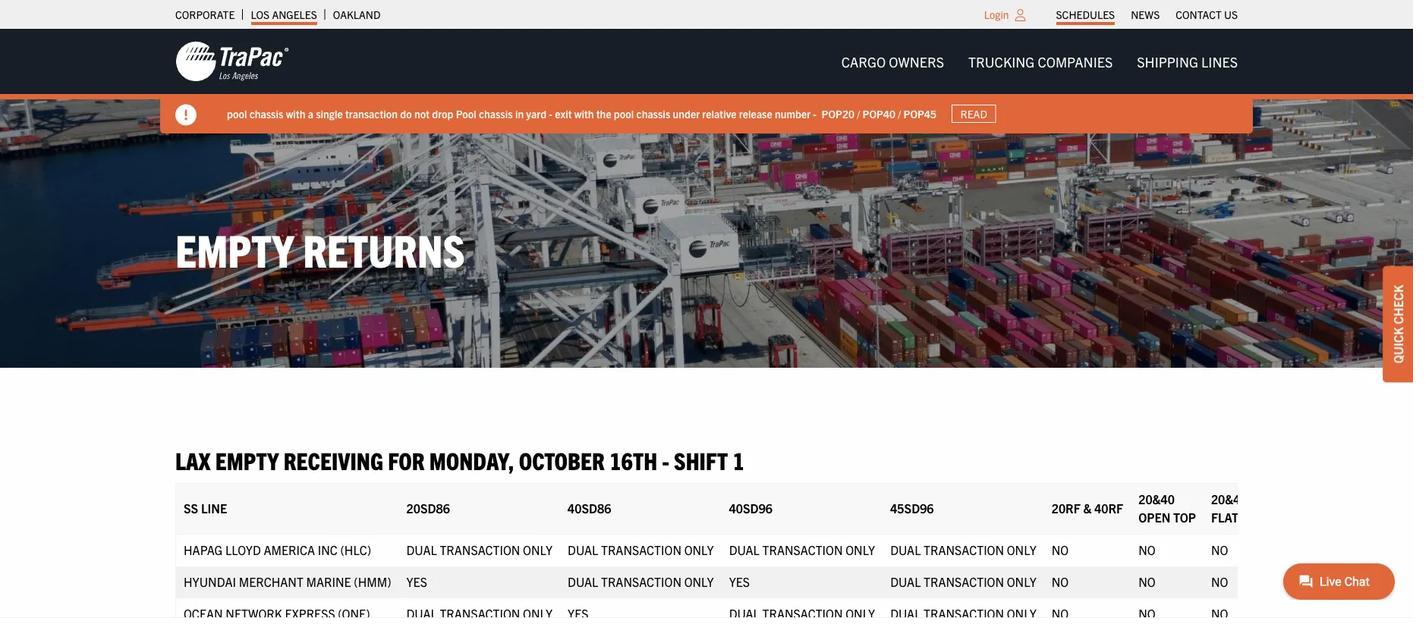 Task type: vqa. For each thing, say whether or not it's contained in the screenshot.
"do"
yes



Task type: locate. For each thing, give the bounding box(es) containing it.
pool chassis with a single transaction  do not drop pool chassis in yard -  exit with the pool chassis under relative release number -  pop20 / pop40 / pop45
[[227, 107, 937, 120]]

yard
[[526, 107, 547, 120]]

20&40 up open on the bottom of the page
[[1139, 492, 1175, 507]]

login link
[[985, 8, 1010, 21]]

20&40 open top
[[1139, 492, 1197, 525]]

(hlc)
[[341, 543, 371, 558]]

corporate link
[[175, 4, 235, 25]]

1 horizontal spatial /
[[898, 107, 902, 120]]

1 vertical spatial menu bar
[[830, 46, 1251, 77]]

1 horizontal spatial chassis
[[479, 107, 513, 120]]

2 horizontal spatial chassis
[[637, 107, 671, 120]]

menu bar up the shipping
[[1049, 4, 1246, 25]]

pop20
[[822, 107, 855, 120]]

pool
[[227, 107, 247, 120], [614, 107, 634, 120]]

the
[[597, 107, 612, 120]]

october
[[519, 446, 605, 475]]

40rf
[[1095, 501, 1124, 516]]

- left the exit
[[549, 107, 553, 120]]

0 horizontal spatial -
[[549, 107, 553, 120]]

trucking
[[969, 53, 1035, 70]]

oakland link
[[333, 4, 381, 25]]

chassis left the in
[[479, 107, 513, 120]]

0 vertical spatial menu bar
[[1049, 4, 1246, 25]]

20&40 inside 20&40 open top
[[1139, 492, 1175, 507]]

1 / from the left
[[857, 107, 861, 120]]

-
[[549, 107, 553, 120], [813, 107, 817, 120], [662, 446, 670, 475]]

pool right solid 'image'
[[227, 107, 247, 120]]

1 horizontal spatial with
[[575, 107, 594, 120]]

menu bar
[[1049, 4, 1246, 25], [830, 46, 1251, 77]]

1 horizontal spatial pool
[[614, 107, 634, 120]]

contact
[[1176, 8, 1222, 21]]

1 chassis from the left
[[250, 107, 284, 120]]

20&40
[[1139, 492, 1175, 507], [1212, 492, 1248, 507]]

/ right pop20 at right
[[857, 107, 861, 120]]

1 pool from the left
[[227, 107, 247, 120]]

40sd96
[[729, 501, 773, 516]]

lines
[[1202, 53, 1238, 70]]

news
[[1131, 8, 1160, 21]]

only
[[523, 543, 553, 558], [685, 543, 714, 558], [846, 543, 876, 558], [1007, 543, 1037, 558], [685, 574, 714, 590], [1007, 574, 1037, 590]]

2 yes from the left
[[729, 574, 750, 590]]

companies
[[1038, 53, 1113, 70]]

shipping lines link
[[1125, 46, 1251, 77]]

2 horizontal spatial -
[[813, 107, 817, 120]]

transaction
[[440, 543, 520, 558], [601, 543, 682, 558], [763, 543, 843, 558], [924, 543, 1005, 558], [601, 574, 682, 590], [924, 574, 1005, 590]]

flat
[[1212, 510, 1239, 525]]

dual
[[407, 543, 437, 558], [568, 543, 599, 558], [729, 543, 760, 558], [891, 543, 921, 558], [568, 574, 599, 590], [891, 574, 921, 590]]

0 horizontal spatial with
[[286, 107, 306, 120]]

los angeles link
[[251, 4, 317, 25]]

not
[[415, 107, 430, 120]]

owners
[[889, 53, 945, 70]]

/
[[857, 107, 861, 120], [898, 107, 902, 120]]

pop45
[[904, 107, 937, 120]]

yes
[[407, 574, 427, 590], [729, 574, 750, 590]]

cargo owners link
[[830, 46, 957, 77]]

quick
[[1391, 327, 1406, 364]]

menu bar containing schedules
[[1049, 4, 1246, 25]]

chassis left a
[[250, 107, 284, 120]]

chassis left under on the top of page
[[637, 107, 671, 120]]

quick check
[[1391, 285, 1406, 364]]

/ left pop45
[[898, 107, 902, 120]]

dual transaction only
[[407, 543, 553, 558], [568, 543, 714, 558], [729, 543, 876, 558], [891, 543, 1037, 558], [568, 574, 714, 590], [891, 574, 1037, 590]]

- right number
[[813, 107, 817, 120]]

0 horizontal spatial yes
[[407, 574, 427, 590]]

shipping lines
[[1138, 53, 1238, 70]]

line
[[201, 501, 227, 516]]

0 horizontal spatial pool
[[227, 107, 247, 120]]

los
[[251, 8, 270, 21]]

number
[[775, 107, 811, 120]]

20&40 inside 20&40 flat rack
[[1212, 492, 1248, 507]]

exit
[[555, 107, 572, 120]]

menu bar containing cargo owners
[[830, 46, 1251, 77]]

no
[[1052, 543, 1069, 558], [1139, 543, 1156, 558], [1212, 543, 1229, 558], [1052, 574, 1069, 590], [1139, 574, 1156, 590], [1212, 574, 1229, 590]]

empty returns
[[175, 221, 465, 277]]

- right 16th
[[662, 446, 670, 475]]

3 chassis from the left
[[637, 107, 671, 120]]

1 horizontal spatial yes
[[729, 574, 750, 590]]

with
[[286, 107, 306, 120], [575, 107, 594, 120]]

top
[[1174, 510, 1197, 525]]

shipping
[[1138, 53, 1199, 70]]

chassis
[[250, 107, 284, 120], [479, 107, 513, 120], [637, 107, 671, 120]]

inc
[[318, 543, 338, 558]]

0 horizontal spatial 20&40
[[1139, 492, 1175, 507]]

2 chassis from the left
[[479, 107, 513, 120]]

for
[[388, 446, 425, 475]]

0 horizontal spatial /
[[857, 107, 861, 120]]

monday,
[[430, 446, 514, 475]]

trucking companies link
[[957, 46, 1125, 77]]

under
[[673, 107, 700, 120]]

open
[[1139, 510, 1171, 525]]

1 20&40 from the left
[[1139, 492, 1175, 507]]

cargo owners
[[842, 53, 945, 70]]

20&40 flat rack
[[1212, 492, 1274, 525]]

20&40 for flat
[[1212, 492, 1248, 507]]

1 horizontal spatial -
[[662, 446, 670, 475]]

pool right the
[[614, 107, 634, 120]]

yes down 40sd96
[[729, 574, 750, 590]]

0 horizontal spatial chassis
[[250, 107, 284, 120]]

16th
[[610, 446, 658, 475]]

20&40 up flat
[[1212, 492, 1248, 507]]

trucking companies
[[969, 53, 1113, 70]]

menu bar down light "image"
[[830, 46, 1251, 77]]

with left the
[[575, 107, 594, 120]]

20&40 for open
[[1139, 492, 1175, 507]]

with left a
[[286, 107, 306, 120]]

empty
[[175, 221, 294, 277]]

banner
[[0, 29, 1414, 134]]

2 pool from the left
[[614, 107, 634, 120]]

2 20&40 from the left
[[1212, 492, 1248, 507]]

1
[[733, 446, 745, 475]]

yes right (hmm)
[[407, 574, 427, 590]]

quick check link
[[1383, 266, 1414, 383]]

1 horizontal spatial 20&40
[[1212, 492, 1248, 507]]



Task type: describe. For each thing, give the bounding box(es) containing it.
hapag lloyd america inc (hlc)
[[184, 543, 371, 558]]

1 with from the left
[[286, 107, 306, 120]]

contact us
[[1176, 8, 1238, 21]]

in
[[515, 107, 524, 120]]

relative
[[703, 107, 737, 120]]

ss line
[[184, 501, 227, 516]]

corporate
[[175, 8, 235, 21]]

rack
[[1242, 510, 1274, 525]]

40sd86
[[568, 501, 612, 516]]

schedules
[[1057, 8, 1116, 21]]

schedules link
[[1057, 4, 1116, 25]]

receiving
[[284, 446, 383, 475]]

pool
[[456, 107, 477, 120]]

merchant
[[239, 574, 304, 590]]

us
[[1225, 8, 1238, 21]]

do
[[400, 107, 412, 120]]

america
[[264, 543, 315, 558]]

1 yes from the left
[[407, 574, 427, 590]]

los angeles
[[251, 8, 317, 21]]

&
[[1084, 501, 1092, 516]]

lax empty receiving           for monday, october 16th              - shift 1
[[175, 446, 745, 475]]

read
[[961, 107, 988, 121]]

menu bar inside banner
[[830, 46, 1251, 77]]

lax
[[175, 446, 211, 475]]

login
[[985, 8, 1010, 21]]

news link
[[1131, 4, 1160, 25]]

drop
[[432, 107, 454, 120]]

angeles
[[272, 8, 317, 21]]

banner containing cargo owners
[[0, 29, 1414, 134]]

solid image
[[175, 104, 197, 126]]

ss
[[184, 501, 198, 516]]

(hmm)
[[354, 574, 391, 590]]

release
[[739, 107, 773, 120]]

20sd86
[[407, 501, 450, 516]]

single
[[316, 107, 343, 120]]

20rf
[[1052, 501, 1081, 516]]

2 / from the left
[[898, 107, 902, 120]]

lloyd
[[225, 543, 261, 558]]

shift
[[674, 446, 728, 475]]

cargo
[[842, 53, 886, 70]]

pop40
[[863, 107, 896, 120]]

light image
[[1016, 9, 1026, 21]]

returns
[[303, 221, 465, 277]]

transaction
[[345, 107, 398, 120]]

check
[[1391, 285, 1406, 325]]

oakland
[[333, 8, 381, 21]]

hapag
[[184, 543, 223, 558]]

2 with from the left
[[575, 107, 594, 120]]

empty
[[215, 446, 279, 475]]

read link
[[952, 105, 997, 123]]

marine
[[306, 574, 351, 590]]

45sd96
[[891, 501, 934, 516]]

los angeles image
[[175, 40, 289, 83]]

contact us link
[[1176, 4, 1238, 25]]

hyundai
[[184, 574, 236, 590]]

a
[[308, 107, 314, 120]]

20rf & 40rf
[[1052, 501, 1124, 516]]

hyundai merchant marine (hmm)
[[184, 574, 391, 590]]



